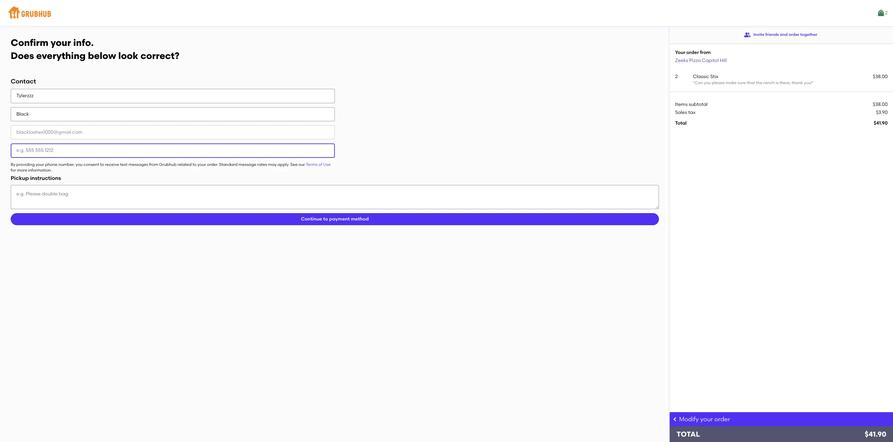 Task type: describe. For each thing, give the bounding box(es) containing it.
your up information.
[[36, 162, 44, 167]]

tax
[[689, 110, 696, 115]]

1 horizontal spatial to
[[193, 162, 197, 167]]

hill
[[720, 58, 727, 63]]

use
[[324, 162, 331, 167]]

sales
[[676, 110, 688, 115]]

2 button
[[878, 7, 889, 19]]

terms of use link
[[306, 162, 331, 167]]

number,
[[59, 162, 75, 167]]

apply.
[[278, 162, 290, 167]]

order.
[[207, 162, 218, 167]]

from inside the by providing your phone number, you consent to receive text messages from grubhub related to your order. standard message rates may apply. see our terms of use for more information.
[[149, 162, 158, 167]]

zeeks pizza capitol hill link
[[676, 58, 727, 63]]

capitol
[[702, 58, 719, 63]]

receive
[[105, 162, 119, 167]]

Phone telephone field
[[11, 144, 335, 158]]

make
[[726, 81, 737, 85]]

zeeks
[[676, 58, 689, 63]]

confirm your info. does everything below look correct?
[[11, 37, 180, 61]]

0 vertical spatial $41.90
[[875, 120, 889, 126]]

stix
[[711, 74, 719, 79]]

your
[[676, 50, 686, 55]]

classic stix
[[694, 74, 719, 79]]

pickup
[[11, 175, 29, 181]]

thank
[[792, 81, 804, 85]]

$38.00 " can you please make sure that the ranch is there, thank you! "
[[694, 74, 889, 85]]

Email email field
[[11, 125, 335, 140]]

may
[[268, 162, 277, 167]]

rates
[[257, 162, 267, 167]]

standard
[[219, 162, 238, 167]]

you inside the by providing your phone number, you consent to receive text messages from grubhub related to your order. standard message rates may apply. see our terms of use for more information.
[[76, 162, 83, 167]]

together
[[801, 32, 818, 37]]

$38.00 for $38.00 " can you please make sure that the ranch is there, thank you! "
[[874, 74, 889, 79]]

method
[[351, 216, 369, 222]]

messages
[[129, 162, 148, 167]]

0 horizontal spatial to
[[100, 162, 104, 167]]

instructions
[[30, 175, 61, 181]]

main navigation navigation
[[0, 0, 894, 26]]

items subtotal
[[676, 101, 708, 107]]

1 vertical spatial total
[[677, 430, 701, 438]]

more
[[17, 168, 27, 173]]

1 " from the left
[[694, 81, 695, 85]]

related
[[178, 162, 192, 167]]

terms
[[306, 162, 318, 167]]

classic
[[694, 74, 710, 79]]

from inside your order from zeeks pizza capitol hill
[[701, 50, 711, 55]]

continue to payment method button
[[11, 213, 660, 225]]

your left the order. on the left top of the page
[[198, 162, 206, 167]]

providing
[[16, 162, 35, 167]]

payment
[[329, 216, 350, 222]]

sure
[[738, 81, 747, 85]]

please
[[713, 81, 726, 85]]

below
[[88, 50, 116, 61]]

svg image
[[673, 417, 678, 422]]

Last name text field
[[11, 107, 335, 121]]

you!
[[805, 81, 813, 85]]

consent
[[84, 162, 99, 167]]

text
[[120, 162, 128, 167]]

invite friends and order together button
[[745, 29, 818, 41]]

confirm
[[11, 37, 48, 48]]

1 vertical spatial 2
[[676, 74, 678, 79]]



Task type: vqa. For each thing, say whether or not it's contained in the screenshot.
2
yes



Task type: locate. For each thing, give the bounding box(es) containing it.
2 $38.00 from the top
[[874, 101, 889, 107]]

pickup instructions
[[11, 175, 61, 181]]

you down classic stix
[[705, 81, 712, 85]]

from left grubhub
[[149, 162, 158, 167]]

can
[[695, 81, 704, 85]]

continue to payment method
[[301, 216, 369, 222]]

our
[[299, 162, 305, 167]]

phone
[[45, 162, 58, 167]]

0 horizontal spatial you
[[76, 162, 83, 167]]

contact
[[11, 78, 36, 85]]

order right modify
[[715, 416, 731, 423]]

by providing your phone number, you consent to receive text messages from grubhub related to your order. standard message rates may apply. see our terms of use for more information.
[[11, 162, 331, 173]]

correct?
[[141, 50, 180, 61]]

0 vertical spatial order
[[789, 32, 800, 37]]

2 vertical spatial order
[[715, 416, 731, 423]]

0 vertical spatial 2
[[886, 10, 889, 16]]

information.
[[28, 168, 52, 173]]

$3.90
[[877, 110, 889, 115]]

to right related
[[193, 162, 197, 167]]

there,
[[780, 81, 792, 85]]

subtotal
[[689, 101, 708, 107]]

does
[[11, 50, 34, 61]]

2 horizontal spatial order
[[789, 32, 800, 37]]

ranch
[[764, 81, 775, 85]]

your right modify
[[701, 416, 714, 423]]

0 horizontal spatial "
[[694, 81, 695, 85]]

friends
[[766, 32, 780, 37]]

1 horizontal spatial 2
[[886, 10, 889, 16]]

order up pizza
[[687, 50, 700, 55]]

order inside button
[[789, 32, 800, 37]]

First name text field
[[11, 89, 335, 103]]

by
[[11, 162, 15, 167]]

2 horizontal spatial to
[[324, 216, 328, 222]]

1 vertical spatial $41.90
[[866, 430, 887, 438]]

grubhub
[[159, 162, 177, 167]]

1 vertical spatial order
[[687, 50, 700, 55]]

total
[[676, 120, 687, 126], [677, 430, 701, 438]]

$38.00 for $38.00
[[874, 101, 889, 107]]

1 vertical spatial $38.00
[[874, 101, 889, 107]]

message
[[239, 162, 256, 167]]

1 vertical spatial from
[[149, 162, 158, 167]]

$41.90
[[875, 120, 889, 126], [866, 430, 887, 438]]

1 horizontal spatial "
[[813, 81, 815, 85]]

0 horizontal spatial 2
[[676, 74, 678, 79]]

of
[[319, 162, 323, 167]]

total down sales
[[676, 120, 687, 126]]

you left consent
[[76, 162, 83, 167]]

everything
[[36, 50, 86, 61]]

your order from zeeks pizza capitol hill
[[676, 50, 727, 63]]

sales tax
[[676, 110, 696, 115]]

and
[[781, 32, 788, 37]]

order inside your order from zeeks pizza capitol hill
[[687, 50, 700, 55]]

invite friends and order together
[[754, 32, 818, 37]]

" down classic
[[694, 81, 695, 85]]

1 vertical spatial you
[[76, 162, 83, 167]]

to left receive
[[100, 162, 104, 167]]

2 inside button
[[886, 10, 889, 16]]

you inside $38.00 " can you please make sure that the ranch is there, thank you! "
[[705, 81, 712, 85]]

modify your order
[[680, 416, 731, 423]]

your
[[51, 37, 71, 48], [36, 162, 44, 167], [198, 162, 206, 167], [701, 416, 714, 423]]

order
[[789, 32, 800, 37], [687, 50, 700, 55], [715, 416, 731, 423]]

Pickup instructions text field
[[11, 185, 660, 209]]

from up zeeks pizza capitol hill link
[[701, 50, 711, 55]]

0 vertical spatial total
[[676, 120, 687, 126]]

to inside button
[[324, 216, 328, 222]]

0 horizontal spatial from
[[149, 162, 158, 167]]

your inside confirm your info. does everything below look correct?
[[51, 37, 71, 48]]

$38.00
[[874, 74, 889, 79], [874, 101, 889, 107]]

for
[[11, 168, 16, 173]]

to
[[100, 162, 104, 167], [193, 162, 197, 167], [324, 216, 328, 222]]

people icon image
[[745, 32, 752, 38]]

1 horizontal spatial from
[[701, 50, 711, 55]]

from
[[701, 50, 711, 55], [149, 162, 158, 167]]

see
[[291, 162, 298, 167]]

you
[[705, 81, 712, 85], [76, 162, 83, 167]]

to left payment
[[324, 216, 328, 222]]

2 " from the left
[[813, 81, 815, 85]]

your up everything
[[51, 37, 71, 48]]

modify
[[680, 416, 699, 423]]

the
[[757, 81, 763, 85]]

1 horizontal spatial order
[[715, 416, 731, 423]]

1 horizontal spatial you
[[705, 81, 712, 85]]

continue
[[301, 216, 322, 222]]

" right 'thank'
[[813, 81, 815, 85]]

$38.00 inside $38.00 " can you please make sure that the ranch is there, thank you! "
[[874, 74, 889, 79]]

0 vertical spatial from
[[701, 50, 711, 55]]

that
[[748, 81, 756, 85]]

look
[[118, 50, 138, 61]]

pizza
[[690, 58, 701, 63]]

"
[[694, 81, 695, 85], [813, 81, 815, 85]]

order right and
[[789, 32, 800, 37]]

invite
[[754, 32, 765, 37]]

is
[[776, 81, 779, 85]]

0 vertical spatial you
[[705, 81, 712, 85]]

items
[[676, 101, 688, 107]]

0 horizontal spatial order
[[687, 50, 700, 55]]

info.
[[73, 37, 94, 48]]

1 $38.00 from the top
[[874, 74, 889, 79]]

0 vertical spatial $38.00
[[874, 74, 889, 79]]

2
[[886, 10, 889, 16], [676, 74, 678, 79]]

total down modify
[[677, 430, 701, 438]]



